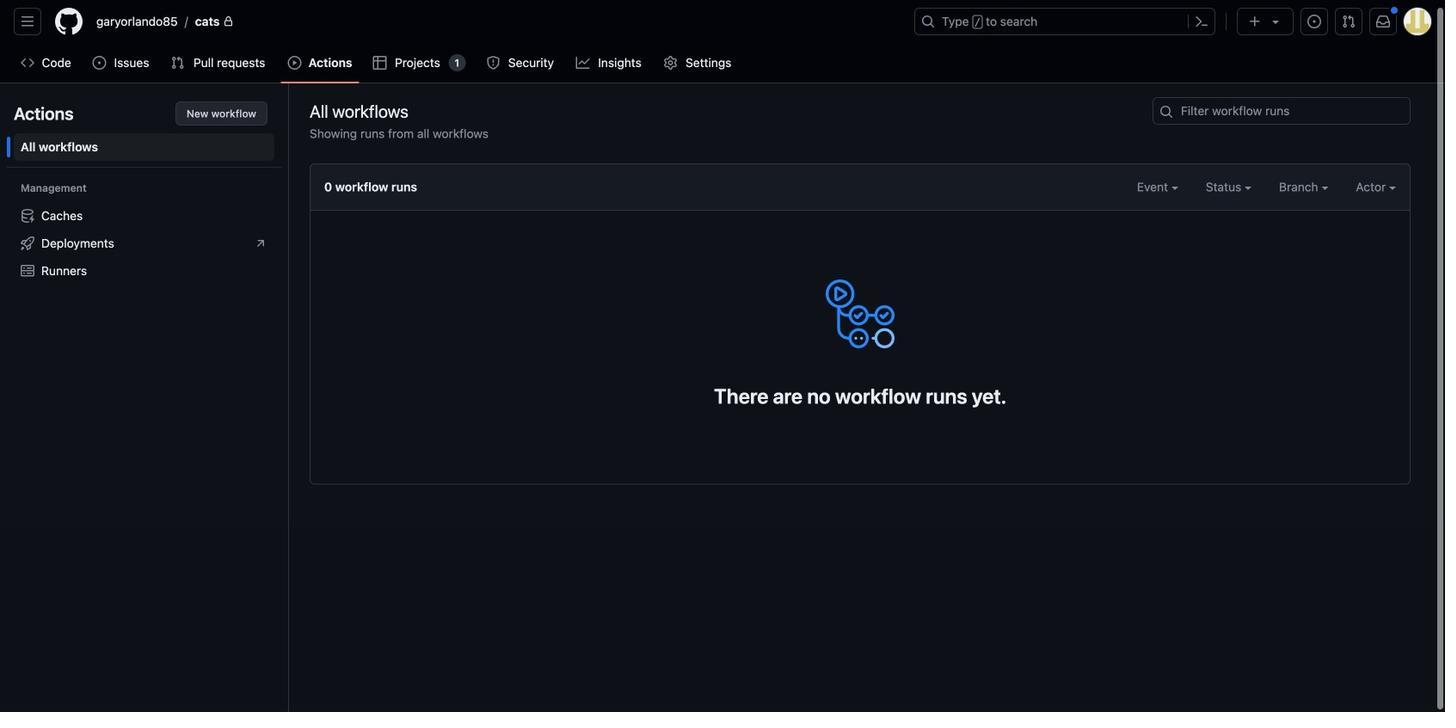 Task type: describe. For each thing, give the bounding box(es) containing it.
lock image
[[223, 16, 234, 27]]

gear image
[[664, 56, 678, 70]]

issue opened image for git pull request icon
[[92, 56, 106, 70]]

github actions image
[[826, 280, 895, 349]]

code image
[[21, 56, 34, 70]]

0 vertical spatial list
[[90, 8, 905, 35]]

homepage image
[[55, 8, 83, 35]]

Filter workflow runs search field
[[1153, 97, 1411, 125]]

1 vertical spatial list
[[14, 202, 275, 285]]

issue opened image for git pull request image at the right top of the page
[[1308, 15, 1322, 28]]

plus image
[[1249, 15, 1263, 28]]

play image
[[288, 56, 302, 70]]

command palette image
[[1195, 15, 1209, 28]]

table image
[[373, 56, 387, 70]]



Task type: locate. For each thing, give the bounding box(es) containing it.
1 vertical spatial issue opened image
[[92, 56, 106, 70]]

issue opened image right code icon
[[92, 56, 106, 70]]

list
[[90, 8, 905, 35], [14, 202, 275, 285]]

issue opened image
[[1308, 15, 1322, 28], [92, 56, 106, 70]]

git pull request image
[[171, 56, 185, 70]]

0 vertical spatial issue opened image
[[1308, 15, 1322, 28]]

git pull request image
[[1343, 15, 1356, 28]]

None search field
[[1153, 97, 1411, 125]]

1 horizontal spatial issue opened image
[[1308, 15, 1322, 28]]

0 horizontal spatial issue opened image
[[92, 56, 106, 70]]

graph image
[[576, 56, 590, 70]]

search image
[[1160, 105, 1174, 119]]

notifications image
[[1377, 15, 1391, 28]]

issue opened image left git pull request image at the right top of the page
[[1308, 15, 1322, 28]]

shield image
[[487, 56, 500, 70]]

triangle down image
[[1269, 15, 1283, 28]]



Task type: vqa. For each thing, say whether or not it's contained in the screenshot.
command palette image
yes



